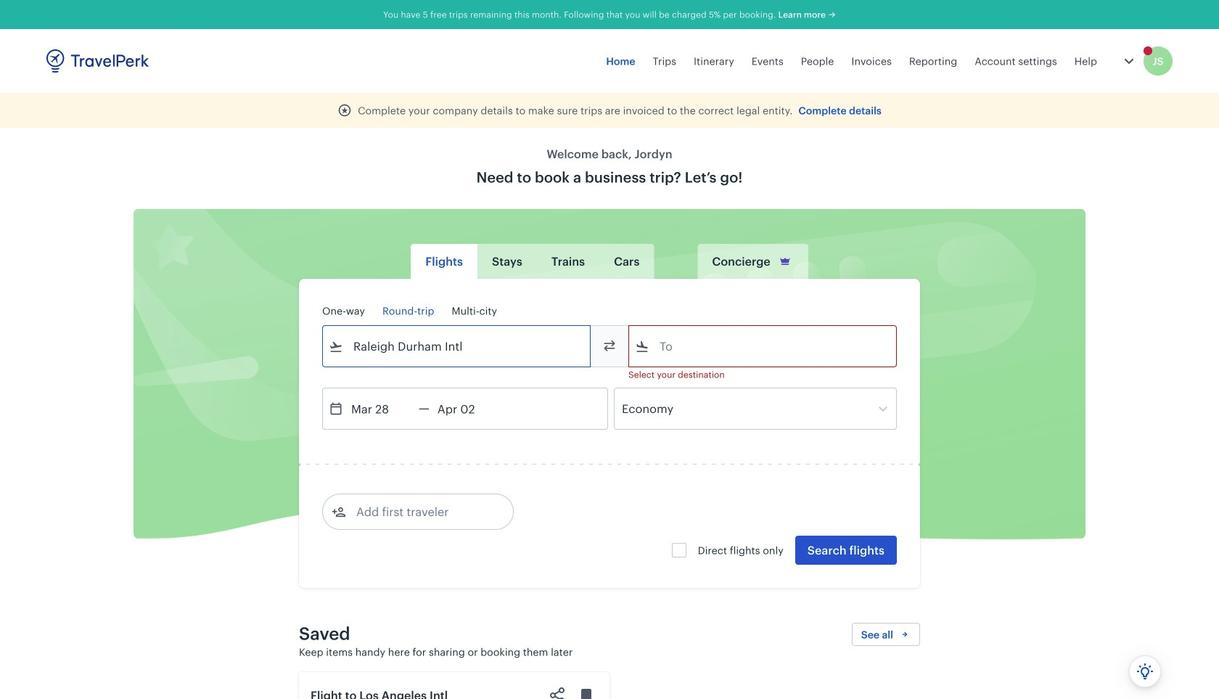 Task type: locate. For each thing, give the bounding box(es) containing it.
From search field
[[343, 335, 571, 358]]



Task type: describe. For each thing, give the bounding box(es) containing it.
Return text field
[[430, 388, 505, 429]]

Depart text field
[[343, 388, 419, 429]]

Add first traveler search field
[[346, 500, 497, 523]]

To search field
[[650, 335, 878, 358]]



